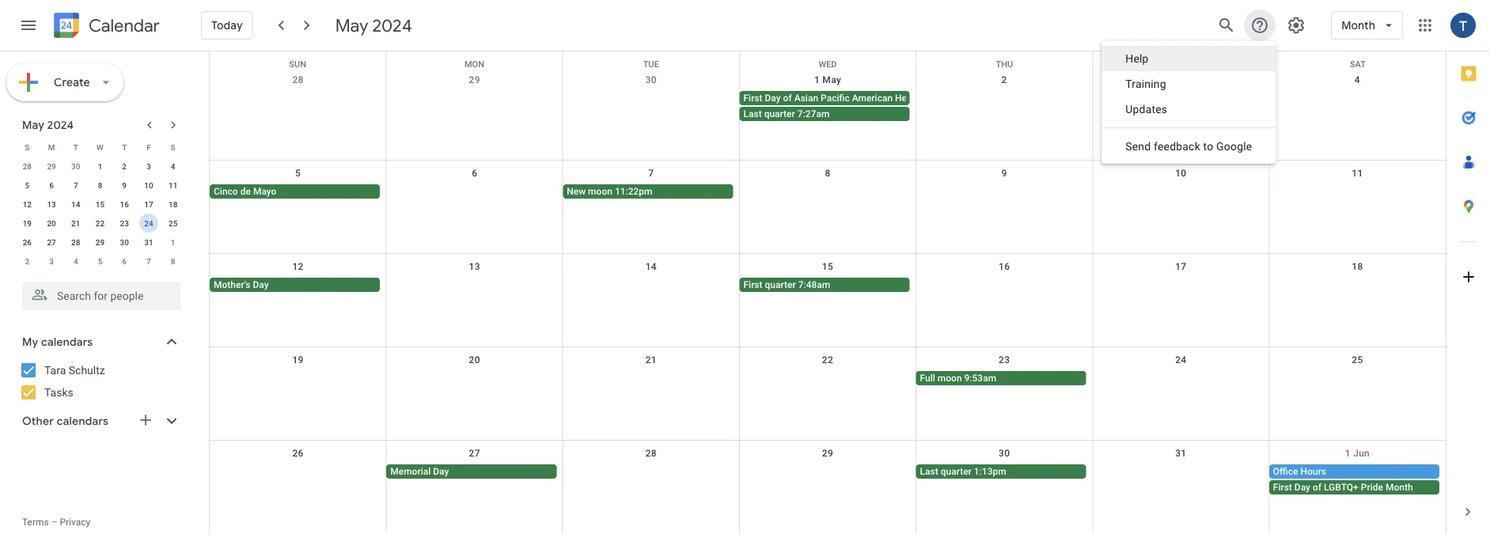 Task type: locate. For each thing, give the bounding box(es) containing it.
2 june element
[[18, 252, 37, 271]]

15
[[96, 199, 105, 209], [822, 261, 834, 272]]

0 vertical spatial 23
[[120, 218, 129, 228]]

7 for may 2024
[[74, 180, 78, 190]]

1 vertical spatial 13
[[469, 261, 480, 272]]

0 vertical spatial 22
[[96, 218, 105, 228]]

2 horizontal spatial 8
[[825, 168, 831, 179]]

1 vertical spatial 24
[[1176, 355, 1187, 366]]

t left f
[[122, 142, 127, 152]]

first inside first day of asian pacific american heritage month last quarter 7:27am
[[744, 93, 763, 104]]

month inside dropdown button
[[1342, 18, 1376, 32]]

month for first day of asian pacific american heritage month last quarter 7:27am
[[934, 93, 961, 104]]

calendars down tasks
[[57, 414, 108, 428]]

12 element
[[18, 195, 37, 214]]

0 vertical spatial of
[[783, 93, 792, 104]]

3 inside 'element'
[[49, 256, 54, 266]]

22 down first quarter 7:48am button
[[822, 355, 834, 366]]

7 down 31 element
[[146, 256, 151, 266]]

2024
[[372, 14, 412, 36], [47, 118, 74, 132]]

31 for 1
[[144, 237, 153, 247]]

t up 30 april element
[[73, 142, 78, 152]]

add other calendars image
[[138, 412, 154, 428]]

0 horizontal spatial 2024
[[47, 118, 74, 132]]

moon right new
[[588, 186, 613, 197]]

0 horizontal spatial 2
[[25, 256, 29, 266]]

0 horizontal spatial may
[[22, 118, 44, 132]]

sat
[[1350, 59, 1366, 69]]

last left the 1:13pm
[[920, 466, 939, 477]]

quarter inside button
[[765, 279, 796, 290]]

25 element
[[164, 214, 183, 233]]

last quarter 1:13pm button
[[916, 465, 1087, 479]]

0 vertical spatial 2
[[1002, 74, 1007, 85]]

2 for 1
[[122, 161, 127, 171]]

0 vertical spatial 20
[[47, 218, 56, 228]]

0 horizontal spatial 22
[[96, 218, 105, 228]]

1 may
[[814, 74, 841, 85]]

create button
[[6, 63, 123, 101]]

2 horizontal spatial 6
[[472, 168, 478, 179]]

thu
[[996, 59, 1013, 69]]

18 inside grid
[[1352, 261, 1363, 272]]

2 vertical spatial 8
[[171, 256, 175, 266]]

1 vertical spatial 19
[[292, 355, 304, 366]]

first for first day of asian pacific american heritage month last quarter 7:27am
[[744, 93, 763, 104]]

11
[[1352, 168, 1363, 179], [169, 180, 178, 190]]

19 down 12 element
[[23, 218, 32, 228]]

19
[[23, 218, 32, 228], [292, 355, 304, 366]]

first
[[744, 93, 763, 104], [744, 279, 763, 290], [1273, 482, 1292, 493]]

10 down feedback
[[1176, 168, 1187, 179]]

2 vertical spatial first
[[1273, 482, 1292, 493]]

0 vertical spatial 14
[[71, 199, 80, 209]]

0 vertical spatial 4
[[1355, 74, 1361, 85]]

0 horizontal spatial 27
[[47, 237, 56, 247]]

calendars
[[41, 335, 93, 349], [57, 414, 108, 428]]

0 horizontal spatial 23
[[120, 218, 129, 228]]

20
[[47, 218, 56, 228], [469, 355, 480, 366]]

4 june element
[[66, 252, 85, 271]]

7 up new moon 11:22pm button
[[648, 168, 654, 179]]

2 horizontal spatial 7
[[648, 168, 654, 179]]

2 vertical spatial 2
[[25, 256, 29, 266]]

0 vertical spatial 7
[[648, 168, 654, 179]]

12 inside the may 2024 grid
[[23, 199, 32, 209]]

other
[[22, 414, 54, 428]]

23 down 16 element
[[120, 218, 129, 228]]

0 vertical spatial 3
[[146, 161, 151, 171]]

terms
[[22, 517, 49, 528]]

6 inside row
[[122, 256, 127, 266]]

quarter left the 1:13pm
[[941, 466, 972, 477]]

11 element
[[164, 176, 183, 195]]

31 inside the may 2024 grid
[[144, 237, 153, 247]]

0 vertical spatial 21
[[71, 218, 80, 228]]

1 vertical spatial 2
[[122, 161, 127, 171]]

14 up 21 element
[[71, 199, 80, 209]]

0 vertical spatial quarter
[[764, 108, 795, 120]]

of left asian
[[783, 93, 792, 104]]

10 inside the may 2024 grid
[[144, 180, 153, 190]]

mother's day
[[214, 279, 269, 290]]

1 vertical spatial 8
[[98, 180, 102, 190]]

s up 28 april element
[[25, 142, 30, 152]]

3 down f
[[146, 161, 151, 171]]

column header
[[1093, 51, 1270, 67]]

menu
[[1102, 41, 1276, 164]]

1 horizontal spatial month
[[1342, 18, 1376, 32]]

2 inside row
[[25, 256, 29, 266]]

new moon 11:22pm
[[567, 186, 653, 197]]

4 for 1 may
[[1355, 74, 1361, 85]]

1 horizontal spatial 24
[[1176, 355, 1187, 366]]

2 vertical spatial may
[[22, 118, 44, 132]]

10 up 17 element
[[144, 180, 153, 190]]

28 inside 28 element
[[71, 237, 80, 247]]

calendar
[[89, 15, 160, 37]]

1 vertical spatial 15
[[822, 261, 834, 272]]

row containing s
[[15, 138, 185, 157]]

moon right full
[[938, 373, 962, 384]]

other calendars
[[22, 414, 108, 428]]

1 horizontal spatial 26
[[292, 448, 304, 459]]

support image
[[1251, 16, 1270, 35]]

30 right 29 april element
[[71, 161, 80, 171]]

1 vertical spatial last
[[920, 466, 939, 477]]

1 vertical spatial calendars
[[57, 414, 108, 428]]

quarter left 7:48am
[[765, 279, 796, 290]]

0 vertical spatial 8
[[825, 168, 831, 179]]

1 horizontal spatial t
[[122, 142, 127, 152]]

row group containing 28
[[15, 157, 185, 271]]

month
[[1342, 18, 1376, 32], [934, 93, 961, 104], [1386, 482, 1413, 493]]

7 inside grid
[[648, 168, 654, 179]]

0 horizontal spatial month
[[934, 93, 961, 104]]

day down hours
[[1295, 482, 1311, 493]]

s right f
[[171, 142, 175, 152]]

1 vertical spatial 9
[[122, 180, 127, 190]]

day right memorial
[[433, 466, 449, 477]]

6
[[472, 168, 478, 179], [49, 180, 54, 190], [122, 256, 127, 266]]

1
[[814, 74, 820, 85], [98, 161, 102, 171], [171, 237, 175, 247], [1345, 448, 1351, 459]]

month right heritage
[[934, 93, 961, 104]]

first left 7:48am
[[744, 279, 763, 290]]

27
[[47, 237, 56, 247], [469, 448, 480, 459]]

9 for may 2024
[[122, 180, 127, 190]]

column header inside grid
[[1093, 51, 1270, 67]]

quarter inside button
[[941, 466, 972, 477]]

office
[[1273, 466, 1299, 477]]

quarter down asian
[[764, 108, 795, 120]]

0 horizontal spatial 24
[[144, 218, 153, 228]]

12 up mother's day button
[[292, 261, 304, 272]]

14 down new moon 11:22pm button
[[646, 261, 657, 272]]

of
[[783, 93, 792, 104], [1313, 482, 1322, 493]]

1 vertical spatial of
[[1313, 482, 1322, 493]]

cell
[[210, 91, 386, 123], [386, 91, 563, 123], [563, 91, 740, 123], [740, 91, 961, 123], [916, 91, 1093, 123], [1093, 91, 1269, 123], [1269, 91, 1446, 123], [386, 184, 563, 200], [916, 184, 1093, 200], [1093, 184, 1269, 200], [1269, 184, 1446, 200], [386, 278, 563, 294], [563, 278, 740, 294], [916, 278, 1093, 294], [1093, 278, 1269, 294], [1269, 278, 1446, 294], [210, 371, 386, 387], [386, 371, 563, 387], [563, 371, 740, 387], [740, 371, 916, 387], [1093, 371, 1269, 387], [1269, 371, 1446, 387], [210, 465, 386, 496], [563, 465, 740, 496], [740, 465, 916, 496], [1093, 465, 1269, 496], [1269, 465, 1446, 496]]

day for memorial
[[433, 466, 449, 477]]

25
[[169, 218, 178, 228], [1352, 355, 1363, 366]]

26 for 1
[[23, 237, 32, 247]]

1 t from the left
[[73, 142, 78, 152]]

None search field
[[0, 275, 196, 310]]

1 horizontal spatial 2024
[[372, 14, 412, 36]]

31 element
[[139, 233, 158, 252]]

0 vertical spatial 12
[[23, 199, 32, 209]]

1 vertical spatial 23
[[999, 355, 1010, 366]]

31 for 1 jun
[[1176, 448, 1187, 459]]

create
[[54, 75, 90, 89]]

0 vertical spatial 9
[[1002, 168, 1007, 179]]

send
[[1126, 140, 1151, 153]]

0 horizontal spatial 19
[[23, 218, 32, 228]]

25 inside the may 2024 grid
[[169, 218, 178, 228]]

0 vertical spatial first
[[744, 93, 763, 104]]

calendar heading
[[85, 15, 160, 37]]

new moon 11:22pm button
[[563, 184, 733, 199]]

0 vertical spatial last
[[744, 108, 762, 120]]

1 horizontal spatial 2
[[122, 161, 127, 171]]

14 inside the may 2024 grid
[[71, 199, 80, 209]]

moon for new
[[588, 186, 613, 197]]

1 horizontal spatial 17
[[1176, 261, 1187, 272]]

privacy
[[60, 517, 90, 528]]

1 down wed at the top
[[814, 74, 820, 85]]

0 horizontal spatial 7
[[74, 180, 78, 190]]

0 horizontal spatial 6
[[49, 180, 54, 190]]

0 horizontal spatial may 2024
[[22, 118, 74, 132]]

updates menu item
[[1102, 97, 1276, 122]]

may
[[335, 14, 368, 36], [823, 74, 841, 85], [22, 118, 44, 132]]

of down hours
[[1313, 482, 1322, 493]]

26 element
[[18, 233, 37, 252]]

cell containing first day of asian pacific american heritage month
[[740, 91, 961, 123]]

may inside grid
[[823, 74, 841, 85]]

9 inside grid
[[1002, 168, 1007, 179]]

0 horizontal spatial of
[[783, 93, 792, 104]]

23 up the full moon 9:53am button
[[999, 355, 1010, 366]]

8 for may 2024
[[98, 180, 102, 190]]

1 vertical spatial moon
[[938, 373, 962, 384]]

1 horizontal spatial moon
[[938, 373, 962, 384]]

first for first quarter 7:48am
[[744, 279, 763, 290]]

27 inside the may 2024 grid
[[47, 237, 56, 247]]

28 april element
[[18, 157, 37, 176]]

1 horizontal spatial may
[[335, 14, 368, 36]]

last inside button
[[920, 466, 939, 477]]

of inside office hours first day of lgbtq+ pride month
[[1313, 482, 1322, 493]]

quarter inside first day of asian pacific american heritage month last quarter 7:27am
[[764, 108, 795, 120]]

22
[[96, 218, 105, 228], [822, 355, 834, 366]]

0 vertical spatial 27
[[47, 237, 56, 247]]

19 down mother's day button
[[292, 355, 304, 366]]

1 for 1 may
[[814, 74, 820, 85]]

2 horizontal spatial 5
[[295, 168, 301, 179]]

3
[[146, 161, 151, 171], [49, 256, 54, 266]]

month inside first day of asian pacific american heritage month last quarter 7:27am
[[934, 93, 961, 104]]

of inside first day of asian pacific american heritage month last quarter 7:27am
[[783, 93, 792, 104]]

30
[[646, 74, 657, 85], [71, 161, 80, 171], [120, 237, 129, 247], [999, 448, 1010, 459]]

t
[[73, 142, 78, 152], [122, 142, 127, 152]]

10 inside grid
[[1176, 168, 1187, 179]]

1 horizontal spatial 4
[[171, 161, 175, 171]]

6 inside grid
[[472, 168, 478, 179]]

my calendars list
[[3, 358, 196, 405]]

1 horizontal spatial 5
[[98, 256, 102, 266]]

0 horizontal spatial 9
[[122, 180, 127, 190]]

may 2024
[[335, 14, 412, 36], [22, 118, 74, 132]]

24 cell
[[137, 214, 161, 233]]

memorial
[[390, 466, 431, 477]]

0 vertical spatial 17
[[144, 199, 153, 209]]

30 element
[[115, 233, 134, 252]]

13
[[47, 199, 56, 209], [469, 261, 480, 272]]

14 element
[[66, 195, 85, 214]]

row
[[210, 51, 1446, 69], [210, 67, 1446, 161], [15, 138, 185, 157], [15, 157, 185, 176], [210, 161, 1446, 254], [15, 176, 185, 195], [15, 195, 185, 214], [15, 214, 185, 233], [15, 233, 185, 252], [15, 252, 185, 271], [210, 254, 1446, 347], [210, 347, 1446, 441], [210, 441, 1446, 534]]

1 horizontal spatial 21
[[646, 355, 657, 366]]

last
[[744, 108, 762, 120], [920, 466, 939, 477]]

0 vertical spatial 2024
[[372, 14, 412, 36]]

row group
[[15, 157, 185, 271]]

first down office at the bottom
[[1273, 482, 1292, 493]]

30 april element
[[66, 157, 85, 176]]

4 for 1
[[171, 161, 175, 171]]

1 vertical spatial 21
[[646, 355, 657, 366]]

1 vertical spatial 11
[[169, 180, 178, 190]]

18 inside the may 2024 grid
[[169, 199, 178, 209]]

2 t from the left
[[122, 142, 127, 152]]

first quarter 7:48am
[[744, 279, 830, 290]]

5
[[295, 168, 301, 179], [25, 180, 29, 190], [98, 256, 102, 266]]

4 down sat
[[1355, 74, 1361, 85]]

2 vertical spatial quarter
[[941, 466, 972, 477]]

15 up first quarter 7:48am button
[[822, 261, 834, 272]]

8
[[825, 168, 831, 179], [98, 180, 102, 190], [171, 256, 175, 266]]

2 horizontal spatial month
[[1386, 482, 1413, 493]]

month inside office hours first day of lgbtq+ pride month
[[1386, 482, 1413, 493]]

day for mother's
[[253, 279, 269, 290]]

0 horizontal spatial 11
[[169, 180, 178, 190]]

lgbtq+
[[1324, 482, 1359, 493]]

2 up 16 element
[[122, 161, 127, 171]]

21
[[71, 218, 80, 228], [646, 355, 657, 366]]

–
[[51, 517, 57, 528]]

1 horizontal spatial 27
[[469, 448, 480, 459]]

0 vertical spatial 18
[[169, 199, 178, 209]]

29 element
[[91, 233, 110, 252]]

2 horizontal spatial may
[[823, 74, 841, 85]]

training menu item
[[1102, 71, 1276, 97]]

22 down 15 element
[[96, 218, 105, 228]]

5 down 28 april element
[[25, 180, 29, 190]]

8 june element
[[164, 252, 183, 271]]

grid
[[209, 51, 1446, 534]]

2 for 1 may
[[1002, 74, 1007, 85]]

grid containing 28
[[209, 51, 1446, 534]]

2 s from the left
[[171, 142, 175, 152]]

0 horizontal spatial 8
[[98, 180, 102, 190]]

29
[[469, 74, 480, 85], [47, 161, 56, 171], [96, 237, 105, 247], [822, 448, 834, 459]]

1 horizontal spatial 19
[[292, 355, 304, 366]]

last left 7:27am
[[744, 108, 762, 120]]

26 inside 'element'
[[23, 237, 32, 247]]

0 horizontal spatial 4
[[74, 256, 78, 266]]

22 element
[[91, 214, 110, 233]]

day inside office hours first day of lgbtq+ pride month
[[1295, 482, 1311, 493]]

26 for 1 jun
[[292, 448, 304, 459]]

1 left jun
[[1345, 448, 1351, 459]]

de
[[240, 186, 251, 197]]

24
[[144, 218, 153, 228], [1176, 355, 1187, 366]]

0 vertical spatial month
[[1342, 18, 1376, 32]]

day right mother's
[[253, 279, 269, 290]]

9 inside the may 2024 grid
[[122, 180, 127, 190]]

17 inside row group
[[144, 199, 153, 209]]

1 for 1 jun
[[1345, 448, 1351, 459]]

moon
[[588, 186, 613, 197], [938, 373, 962, 384]]

mother's
[[214, 279, 250, 290]]

3 down '27' element
[[49, 256, 54, 266]]

4 up 11 element in the left of the page
[[171, 161, 175, 171]]

29 april element
[[42, 157, 61, 176]]

0 horizontal spatial t
[[73, 142, 78, 152]]

7 june element
[[139, 252, 158, 271]]

5 up cinco de mayo button
[[295, 168, 301, 179]]

1 vertical spatial month
[[934, 93, 961, 104]]

day inside first day of asian pacific american heritage month last quarter 7:27am
[[765, 93, 781, 104]]

calendars up tara schultz
[[41, 335, 93, 349]]

8 down 1 june element
[[171, 256, 175, 266]]

0 vertical spatial 10
[[1176, 168, 1187, 179]]

30 down tue
[[646, 74, 657, 85]]

1 horizontal spatial 14
[[646, 261, 657, 272]]

day
[[765, 93, 781, 104], [253, 279, 269, 290], [433, 466, 449, 477], [1295, 482, 1311, 493]]

first day of lgbtq+ pride month button
[[1269, 480, 1440, 495]]

1 horizontal spatial 25
[[1352, 355, 1363, 366]]

14
[[71, 199, 80, 209], [646, 261, 657, 272]]

15 up 22 element
[[96, 199, 105, 209]]

1 vertical spatial 27
[[469, 448, 480, 459]]

asian
[[794, 93, 819, 104]]

23 inside the may 2024 grid
[[120, 218, 129, 228]]

13 inside grid
[[469, 261, 480, 272]]

row containing 2
[[15, 252, 185, 271]]

0 vertical spatial 25
[[169, 218, 178, 228]]

30 up 6 june element
[[120, 237, 129, 247]]

4
[[1355, 74, 1361, 85], [171, 161, 175, 171], [74, 256, 78, 266]]

0 horizontal spatial 15
[[96, 199, 105, 209]]

7
[[648, 168, 654, 179], [74, 180, 78, 190], [146, 256, 151, 266]]

1 vertical spatial may
[[823, 74, 841, 85]]

quarter
[[764, 108, 795, 120], [765, 279, 796, 290], [941, 466, 972, 477]]

0 horizontal spatial 26
[[23, 237, 32, 247]]

last quarter 1:13pm
[[920, 466, 1007, 477]]

5 for sun
[[295, 168, 301, 179]]

day left asian
[[765, 93, 781, 104]]

updates
[[1126, 103, 1168, 116]]

0 vertical spatial 26
[[23, 237, 32, 247]]

2 down 26 'element'
[[25, 256, 29, 266]]

0 horizontal spatial 31
[[144, 237, 153, 247]]

1 up 8 june element
[[171, 237, 175, 247]]

17
[[144, 199, 153, 209], [1176, 261, 1187, 272]]

full moon 9:53am
[[920, 373, 997, 384]]

8 down last quarter 7:27am button
[[825, 168, 831, 179]]

tue
[[643, 59, 659, 69]]

10 element
[[139, 176, 158, 195]]

1 vertical spatial 3
[[49, 256, 54, 266]]

0 vertical spatial 13
[[47, 199, 56, 209]]

schultz
[[69, 364, 105, 377]]

12 up 19 element
[[23, 199, 32, 209]]

8 up 15 element
[[98, 180, 102, 190]]

17 element
[[139, 195, 158, 214]]

first inside button
[[744, 279, 763, 290]]

0 vertical spatial 15
[[96, 199, 105, 209]]

2
[[1002, 74, 1007, 85], [122, 161, 127, 171], [25, 256, 29, 266]]

tab list
[[1447, 51, 1490, 490]]

menu containing help
[[1102, 41, 1276, 164]]

3 june element
[[42, 252, 61, 271]]

2 down thu
[[1002, 74, 1007, 85]]

month right pride
[[1386, 482, 1413, 493]]

27 up memorial day button on the bottom left of the page
[[469, 448, 480, 459]]

first left asian
[[744, 93, 763, 104]]

22 inside grid
[[822, 355, 834, 366]]

month up sat
[[1342, 18, 1376, 32]]

1 horizontal spatial 13
[[469, 261, 480, 272]]

calendar element
[[51, 9, 160, 44]]

0 vertical spatial 19
[[23, 218, 32, 228]]

5 down the 29 element
[[98, 256, 102, 266]]

7 down 30 april element
[[74, 180, 78, 190]]

1 vertical spatial 5
[[25, 180, 29, 190]]

office hours first day of lgbtq+ pride month
[[1273, 466, 1413, 493]]

s
[[25, 142, 30, 152], [171, 142, 175, 152]]

moon for full
[[938, 373, 962, 384]]

11 inside the may 2024 grid
[[169, 180, 178, 190]]

24 element
[[139, 214, 158, 233]]

27 down 20 element
[[47, 237, 56, 247]]

0 vertical spatial 11
[[1352, 168, 1363, 179]]

2 horizontal spatial 2
[[1002, 74, 1007, 85]]

4 down 28 element
[[74, 256, 78, 266]]

1 jun
[[1345, 448, 1370, 459]]



Task type: vqa. For each thing, say whether or not it's contained in the screenshot.
23 inside grid
yes



Task type: describe. For each thing, give the bounding box(es) containing it.
row containing sun
[[210, 51, 1446, 69]]

19 inside row group
[[23, 218, 32, 228]]

calendars for my calendars
[[41, 335, 93, 349]]

month for office hours first day of lgbtq+ pride month
[[1386, 482, 1413, 493]]

6 for sun
[[472, 168, 478, 179]]

21 element
[[66, 214, 85, 233]]

21 inside grid
[[646, 355, 657, 366]]

19 inside grid
[[292, 355, 304, 366]]

training
[[1126, 77, 1167, 90]]

15 element
[[91, 195, 110, 214]]

27 for 1
[[47, 237, 56, 247]]

mon
[[465, 59, 484, 69]]

1:13pm
[[974, 466, 1007, 477]]

Search for people text field
[[32, 282, 171, 310]]

office hours button
[[1269, 465, 1440, 479]]

17 inside grid
[[1176, 261, 1187, 272]]

today button
[[201, 6, 253, 44]]

other calendars button
[[3, 408, 196, 434]]

1 vertical spatial 16
[[999, 261, 1010, 272]]

first day of asian pacific american heritage month button
[[740, 91, 961, 105]]

full
[[920, 373, 935, 384]]

full moon 9:53am button
[[916, 371, 1087, 385]]

today
[[211, 18, 243, 32]]

7:27am
[[798, 108, 830, 120]]

6 june element
[[115, 252, 134, 271]]

16 inside 16 element
[[120, 199, 129, 209]]

terms link
[[22, 517, 49, 528]]

22 inside the may 2024 grid
[[96, 218, 105, 228]]

1 vertical spatial 25
[[1352, 355, 1363, 366]]

30 up last quarter 1:13pm button
[[999, 448, 1010, 459]]

send feedback to google menu item
[[1102, 134, 1276, 159]]

pacific
[[821, 93, 850, 104]]

w
[[97, 142, 104, 152]]

may 2024 grid
[[15, 138, 185, 271]]

privacy link
[[60, 517, 90, 528]]

memorial day
[[390, 466, 449, 477]]

16 element
[[115, 195, 134, 214]]

tasks
[[44, 386, 73, 399]]

11 for may 2024
[[169, 180, 178, 190]]

1 horizontal spatial 20
[[469, 355, 480, 366]]

5 for may 2024
[[25, 180, 29, 190]]

13 inside the may 2024 grid
[[47, 199, 56, 209]]

day for first
[[765, 93, 781, 104]]

11:22pm
[[615, 186, 653, 197]]

8 for sun
[[825, 168, 831, 179]]

1 vertical spatial 12
[[292, 261, 304, 272]]

28 element
[[66, 233, 85, 252]]

month button
[[1332, 6, 1403, 44]]

f
[[147, 142, 151, 152]]

24 inside cell
[[144, 218, 153, 228]]

my calendars
[[22, 335, 93, 349]]

sun
[[289, 59, 306, 69]]

tara schultz
[[44, 364, 105, 377]]

7:48am
[[798, 279, 830, 290]]

15 inside the may 2024 grid
[[96, 199, 105, 209]]

1 horizontal spatial 3
[[146, 161, 151, 171]]

main drawer image
[[19, 16, 38, 35]]

pride
[[1361, 482, 1384, 493]]

cinco de mayo
[[214, 186, 277, 197]]

13 element
[[42, 195, 61, 214]]

quarter for last
[[941, 466, 972, 477]]

new
[[567, 186, 586, 197]]

9:53am
[[965, 373, 997, 384]]

27 element
[[42, 233, 61, 252]]

quarter for first
[[765, 279, 796, 290]]

27 for 1 jun
[[469, 448, 480, 459]]

first day of asian pacific american heritage month last quarter 7:27am
[[744, 93, 961, 120]]

terms – privacy
[[22, 517, 90, 528]]

2 vertical spatial 4
[[74, 256, 78, 266]]

1 s from the left
[[25, 142, 30, 152]]

5 june element
[[91, 252, 110, 271]]

settings menu image
[[1287, 16, 1306, 35]]

last quarter 7:27am button
[[740, 107, 910, 121]]

0 vertical spatial may 2024
[[335, 14, 412, 36]]

heritage
[[895, 93, 932, 104]]

21 inside 21 element
[[71, 218, 80, 228]]

google
[[1217, 140, 1253, 153]]

18 element
[[164, 195, 183, 214]]

my calendars button
[[3, 329, 196, 355]]

mother's day button
[[210, 278, 380, 292]]

6 for may 2024
[[49, 180, 54, 190]]

cinco de mayo button
[[210, 184, 380, 199]]

first quarter 7:48am button
[[740, 278, 910, 292]]

calendars for other calendars
[[57, 414, 108, 428]]

7 inside 'element'
[[146, 256, 151, 266]]

last inside first day of asian pacific american heritage month last quarter 7:27am
[[744, 108, 762, 120]]

19 element
[[18, 214, 37, 233]]

1 vertical spatial may 2024
[[22, 118, 74, 132]]

mayo
[[253, 186, 277, 197]]

american
[[852, 93, 893, 104]]

hours
[[1301, 466, 1327, 477]]

wed
[[819, 59, 837, 69]]

30 inside 30 element
[[120, 237, 129, 247]]

1 vertical spatial 2024
[[47, 118, 74, 132]]

cell containing office hours
[[1269, 465, 1446, 496]]

1 for 1 june element
[[171, 237, 175, 247]]

1 vertical spatial 14
[[646, 261, 657, 272]]

m
[[48, 142, 55, 152]]

1 horizontal spatial 15
[[822, 261, 834, 272]]

23 element
[[115, 214, 134, 233]]

10 for sun
[[1176, 168, 1187, 179]]

my
[[22, 335, 38, 349]]

7 for sun
[[648, 168, 654, 179]]

tara
[[44, 364, 66, 377]]

28 inside 28 april element
[[23, 161, 32, 171]]

help menu item
[[1102, 46, 1276, 71]]

30 inside 30 april element
[[71, 161, 80, 171]]

feedback
[[1154, 140, 1201, 153]]

1 down w
[[98, 161, 102, 171]]

1 june element
[[164, 233, 183, 252]]

help
[[1126, 52, 1149, 65]]

20 element
[[42, 214, 61, 233]]

11 for sun
[[1352, 168, 1363, 179]]

cinco
[[214, 186, 238, 197]]

5 inside 5 june element
[[98, 256, 102, 266]]

send feedback to google
[[1126, 140, 1253, 153]]

first inside office hours first day of lgbtq+ pride month
[[1273, 482, 1292, 493]]

1 horizontal spatial 23
[[999, 355, 1010, 366]]

0 horizontal spatial 20
[[47, 218, 56, 228]]

jun
[[1354, 448, 1370, 459]]

memorial day button
[[386, 465, 557, 479]]

9 for sun
[[1002, 168, 1007, 179]]

10 for may 2024
[[144, 180, 153, 190]]

to
[[1204, 140, 1214, 153]]



